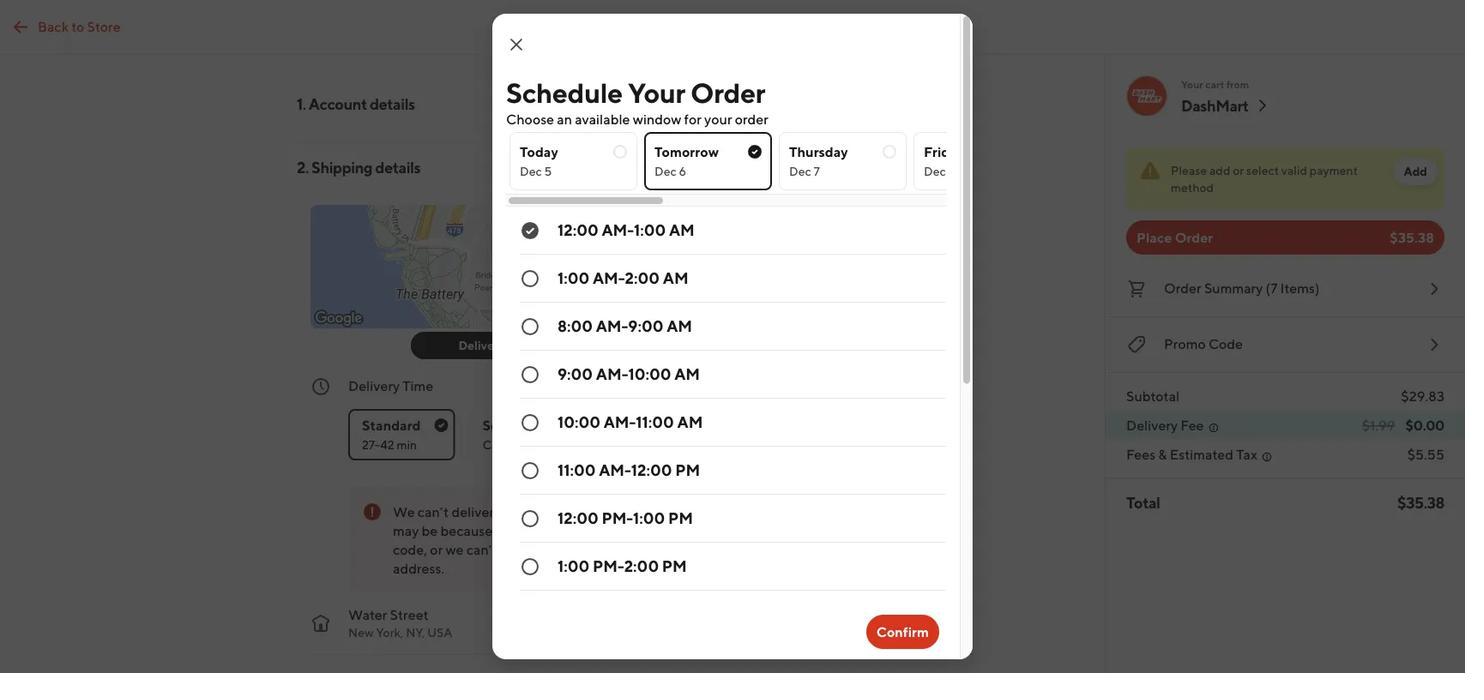 Task type: vqa. For each thing, say whether or not it's contained in the screenshot.
and
no



Task type: describe. For each thing, give the bounding box(es) containing it.
the
[[600, 542, 621, 558]]

we can't deliver to this address. this may be because you entered a city, zip code, or we can't find a match for the address.
[[393, 504, 629, 577]]

edit address button
[[646, 498, 736, 526]]

am for 9:00 am-10:00 am
[[674, 365, 700, 383]]

place
[[1137, 229, 1172, 246]]

for inside schedule your order choose an available window for your order
[[684, 111, 702, 127]]

fee
[[1181, 417, 1204, 434]]

1 vertical spatial delivery
[[348, 378, 400, 394]]

1:00 right zip
[[633, 509, 665, 527]]

1. account
[[297, 94, 367, 113]]

confirm button
[[866, 615, 939, 649]]

0 vertical spatial 9:00
[[628, 317, 664, 335]]

edit
[[656, 505, 680, 519]]

dec for tomorrow
[[655, 164, 677, 178]]

tomorrow
[[655, 144, 719, 160]]

none radio schedule time selected
[[506, 207, 946, 255]]

12:00 for am-
[[558, 220, 599, 239]]

thursday
[[789, 144, 848, 160]]

store
[[87, 18, 121, 34]]

1 vertical spatial 9:00
[[558, 365, 593, 383]]

new
[[348, 626, 374, 640]]

1:00 pm-2:00 pm
[[558, 557, 687, 575]]

2 vertical spatial a
[[528, 542, 535, 558]]

1 horizontal spatial address.
[[538, 504, 590, 520]]

am for 10:00 am-11:00 am
[[677, 413, 703, 431]]

pm- for 4:00
[[595, 653, 627, 671]]

fees & estimated
[[1126, 447, 1234, 463]]

7
[[814, 164, 820, 178]]

schedule time available image for 1:00
[[520, 269, 540, 289]]

delivery inside option
[[458, 338, 505, 353]]

dec 5
[[520, 164, 552, 178]]

1:00 am-2:00 am
[[558, 269, 689, 287]]

0 vertical spatial 11:00
[[636, 413, 674, 431]]

valid
[[1281, 163, 1307, 178]]

edit address
[[656, 505, 726, 519]]

time
[[403, 378, 433, 394]]

this
[[592, 504, 618, 520]]

pm for 11:00 am-12:00 pm
[[675, 461, 700, 479]]

order inside schedule your order choose an available window for your order
[[691, 76, 765, 109]]

available
[[575, 111, 630, 127]]

add button
[[1393, 158, 1438, 185]]

12:00 for pm-
[[558, 509, 599, 527]]

schedule time available image for 11:00
[[520, 461, 540, 481]]

promo code button
[[1126, 331, 1445, 359]]

8
[[948, 164, 956, 178]]

subtotal
[[1126, 388, 1180, 404]]

or inside we can't deliver to this address. this may be because you entered a city, zip code, or we can't find a match for the address.
[[430, 542, 443, 558]]

$0.00
[[1406, 417, 1445, 434]]

select
[[1246, 163, 1279, 178]]

1:00 inside radio
[[558, 557, 590, 575]]

$5.55
[[1407, 447, 1445, 463]]

pickup
[[604, 338, 643, 353]]

schedule for later
[[483, 417, 595, 434]]

5
[[544, 164, 552, 178]]

deliver
[[452, 504, 494, 520]]

schedule your order choose an available window for your order
[[506, 76, 769, 127]]

friday
[[924, 144, 964, 160]]

items)
[[1280, 280, 1320, 296]]

usa
[[427, 626, 453, 640]]

schedule time available image for 12:00
[[520, 509, 540, 529]]

11:00 am-12:00 pm
[[558, 461, 700, 479]]

be
[[422, 523, 438, 539]]

this
[[512, 504, 535, 520]]

add
[[1210, 163, 1231, 178]]

none radio schedule time available
[[506, 543, 946, 591]]

place order
[[1137, 229, 1213, 246]]

am- for 12:00
[[599, 461, 631, 479]]

am- for 10:00
[[596, 365, 628, 383]]

am- for 2:00
[[593, 269, 625, 287]]

1:00 up the 8:00 at the left top of page
[[558, 269, 590, 287]]

8:00 am-9:00 am
[[558, 317, 692, 335]]

am for 12:00 am-1:00 am
[[669, 220, 695, 239]]

pm- for 1:00
[[602, 509, 633, 527]]

address
[[682, 505, 726, 519]]

pm for 12:00 pm-1:00 pm
[[668, 509, 693, 527]]

standard
[[362, 417, 421, 434]]

entered
[[521, 523, 570, 539]]

time
[[536, 438, 560, 452]]

water
[[348, 607, 387, 623]]

(7
[[1266, 280, 1278, 296]]

dec 6
[[655, 164, 686, 178]]

4:00
[[627, 653, 662, 671]]

1 vertical spatial order
[[1175, 229, 1213, 246]]

dec inside the friday dec 8
[[924, 164, 946, 178]]

schedule time available image for 3:00
[[520, 653, 540, 673]]

total
[[1126, 493, 1160, 512]]

for inside we can't deliver to this address. this may be because you entered a city, zip code, or we can't find a match for the address.
[[579, 542, 597, 558]]

an
[[557, 111, 572, 127]]

choose a time
[[483, 438, 560, 452]]

1 vertical spatial choose
[[483, 438, 525, 452]]

or inside please add or select valid payment method
[[1233, 163, 1244, 178]]

from
[[1226, 78, 1249, 90]]

window
[[633, 111, 681, 127]]

schedule time selected image
[[520, 220, 540, 241]]

2:00 for am-
[[625, 269, 660, 287]]

code
[[1209, 336, 1243, 352]]

9:00 am-10:00 am
[[558, 365, 700, 383]]

2. shipping details
[[297, 158, 420, 176]]



Task type: locate. For each thing, give the bounding box(es) containing it.
27–42 min
[[362, 438, 417, 452]]

10:00
[[628, 365, 671, 383], [558, 413, 601, 431]]

0 vertical spatial address.
[[538, 504, 590, 520]]

may
[[393, 523, 419, 539]]

2:00 right the at left
[[624, 557, 659, 575]]

2 vertical spatial pm-
[[595, 653, 627, 671]]

2:00 inside schedule time available radio
[[624, 557, 659, 575]]

none radio containing 1:00 pm-2:00 pm
[[506, 543, 946, 591]]

0 horizontal spatial delivery
[[348, 378, 400, 394]]

1 vertical spatial details
[[375, 158, 420, 176]]

schedule time available image for 8:00
[[520, 317, 540, 337]]

pm- for 2:00
[[593, 557, 624, 575]]

min
[[397, 438, 417, 452]]

summary
[[1204, 280, 1263, 296]]

order summary (7 items)
[[1164, 280, 1320, 296]]

pm
[[675, 461, 700, 479], [668, 509, 693, 527], [662, 557, 687, 575], [665, 653, 690, 671]]

can't up be
[[418, 504, 449, 520]]

fees
[[1126, 447, 1156, 463]]

details right 2. shipping
[[375, 158, 420, 176]]

2 vertical spatial 12:00
[[558, 509, 599, 527]]

a right find
[[528, 542, 535, 558]]

0 vertical spatial a
[[527, 438, 533, 452]]

pm- down zip
[[593, 557, 624, 575]]

1 vertical spatial to
[[497, 504, 510, 520]]

dec left 6
[[655, 164, 677, 178]]

choose down 'schedule for later'
[[483, 438, 525, 452]]

because
[[440, 523, 493, 539]]

4 schedule time available image from the top
[[520, 413, 540, 433]]

am for 1:00 am-2:00 am
[[663, 269, 689, 287]]

0 vertical spatial 10:00
[[628, 365, 671, 383]]

order
[[735, 111, 769, 127]]

0 vertical spatial $35.38
[[1390, 229, 1434, 246]]

promo code
[[1164, 336, 1243, 352]]

am- up the 1:00 am-2:00 am
[[602, 220, 634, 239]]

12:00 up edit at the left of page
[[631, 461, 672, 479]]

1 horizontal spatial for
[[579, 542, 597, 558]]

None radio
[[779, 132, 907, 190], [506, 207, 946, 255], [506, 351, 946, 399], [506, 399, 946, 447], [348, 409, 455, 461], [469, 409, 630, 461], [506, 447, 946, 495], [506, 495, 946, 543], [506, 591, 946, 639], [779, 132, 907, 190], [506, 351, 946, 399], [506, 399, 946, 447], [348, 409, 455, 461], [469, 409, 630, 461], [506, 447, 946, 495], [506, 495, 946, 543], [506, 591, 946, 639]]

$35.38 down $5.55
[[1397, 493, 1445, 512]]

estimated
[[1170, 447, 1234, 463]]

details
[[370, 94, 415, 113], [375, 158, 420, 176]]

12:00 pm-1:00 pm
[[558, 509, 693, 527]]

Pickup radio
[[542, 332, 694, 359]]

schedule for for
[[483, 417, 542, 434]]

schedule time available image down delivery or pickup selector option group
[[520, 365, 540, 385]]

am up 9:00 am-10:00 am
[[667, 317, 692, 335]]

9:00
[[628, 317, 664, 335], [558, 365, 593, 383]]

your cart from
[[1181, 78, 1249, 90]]

0 horizontal spatial 10:00
[[558, 413, 601, 431]]

schedule time available image up "choose a time" in the left of the page
[[520, 413, 540, 433]]

schedule time available image down "choose a time" in the left of the page
[[520, 461, 540, 481]]

ben.nelson1980@gmail.com
[[632, 96, 808, 112]]

order summary (7 items) button
[[1126, 275, 1445, 303]]

1:00 inside schedule time selected option
[[634, 220, 666, 239]]

3 dec from the left
[[789, 164, 811, 178]]

york,
[[376, 626, 403, 640]]

1 horizontal spatial to
[[497, 504, 510, 520]]

9:00 up pickup
[[628, 317, 664, 335]]

status
[[1126, 148, 1445, 210]]

none radio containing 12:00 am-1:00 am
[[506, 207, 946, 255]]

to inside we can't deliver to this address. this may be because you entered a city, zip code, or we can't find a match for the address.
[[497, 504, 510, 520]]

friday dec 8
[[924, 144, 964, 178]]

12:00 am-1:00 am
[[558, 220, 695, 239]]

dec for thursday
[[789, 164, 811, 178]]

0 vertical spatial 2:00
[[625, 269, 660, 287]]

1 vertical spatial 12:00
[[631, 461, 672, 479]]

11:00 up the "11:00 am-12:00 pm"
[[636, 413, 674, 431]]

dec for today
[[520, 164, 542, 178]]

back to store
[[38, 18, 121, 34]]

1:00 up the 1:00 am-2:00 am
[[634, 220, 666, 239]]

0 vertical spatial pm-
[[602, 509, 633, 527]]

can't
[[418, 504, 449, 520], [466, 542, 498, 558]]

am- right later
[[604, 413, 636, 431]]

please add or select valid payment method
[[1171, 163, 1358, 195]]

1 vertical spatial address.
[[393, 561, 444, 577]]

promo
[[1164, 336, 1206, 352]]

pm for 1:00 pm-2:00 pm
[[662, 557, 687, 575]]

schedule for your
[[506, 76, 623, 109]]

your up window
[[628, 76, 685, 109]]

delivery
[[458, 338, 505, 353], [348, 378, 400, 394], [1126, 417, 1178, 434]]

am- up '8:00 am-9:00 am'
[[593, 269, 625, 287]]

ny,
[[406, 626, 425, 640]]

schedule time available image left the 8:00 at the left top of page
[[520, 317, 540, 337]]

1 vertical spatial $35.38
[[1397, 493, 1445, 512]]

add
[[1404, 164, 1427, 178]]

schedule
[[506, 76, 623, 109], [483, 417, 542, 434]]

schedule time available image
[[520, 557, 540, 577]]

12:00 inside schedule time selected option
[[558, 220, 599, 239]]

schedule up "an"
[[506, 76, 623, 109]]

2. shipping
[[297, 158, 372, 176]]

method
[[1171, 181, 1214, 195]]

choose inside schedule your order choose an available window for your order
[[506, 111, 554, 127]]

dec left 7
[[789, 164, 811, 178]]

2 horizontal spatial delivery
[[1126, 417, 1178, 434]]

to up you
[[497, 504, 510, 520]]

address.
[[538, 504, 590, 520], [393, 561, 444, 577]]

1 vertical spatial or
[[430, 542, 443, 558]]

delivery time
[[348, 378, 433, 394]]

2 dec from the left
[[655, 164, 677, 178]]

0 vertical spatial can't
[[418, 504, 449, 520]]

schedule time available image down schedule time selected icon in the left of the page
[[520, 269, 540, 289]]

12:00
[[558, 220, 599, 239], [631, 461, 672, 479], [558, 509, 599, 527]]

1 vertical spatial 2:00
[[624, 557, 659, 575]]

0 horizontal spatial 11:00
[[558, 461, 596, 479]]

close image
[[506, 34, 527, 55]]

schedule time available image left 3:00 at the bottom of the page
[[520, 653, 540, 673]]

city,
[[583, 523, 608, 539]]

pm for 3:00 pm-4:00 pm
[[665, 653, 690, 671]]

find
[[500, 542, 525, 558]]

order right place at the right top
[[1175, 229, 1213, 246]]

for up the time
[[545, 417, 563, 434]]

10:00 up the time
[[558, 413, 601, 431]]

schedule time available image right you
[[520, 509, 540, 529]]

am- inside option
[[602, 220, 634, 239]]

1. account details
[[297, 94, 415, 113]]

am down 6
[[669, 220, 695, 239]]

6
[[679, 164, 686, 178]]

schedule time available image
[[520, 269, 540, 289], [520, 317, 540, 337], [520, 365, 540, 385], [520, 413, 540, 433], [520, 461, 540, 481], [520, 509, 540, 529], [520, 653, 540, 673]]

0 vertical spatial delivery
[[458, 338, 505, 353]]

pm inside schedule time available radio
[[662, 557, 687, 575]]

9:00 down delivery or pickup selector option group
[[558, 365, 593, 383]]

10:00 down pickup
[[628, 365, 671, 383]]

or
[[1233, 163, 1244, 178], [430, 542, 443, 558]]

am
[[669, 220, 695, 239], [663, 269, 689, 287], [667, 317, 692, 335], [674, 365, 700, 383], [677, 413, 703, 431]]

3 schedule time available image from the top
[[520, 365, 540, 385]]

am down schedule time selected option
[[663, 269, 689, 287]]

$29.83
[[1401, 388, 1445, 404]]

dec left 8
[[924, 164, 946, 178]]

2 vertical spatial delivery
[[1126, 417, 1178, 434]]

1 vertical spatial 11:00
[[558, 461, 596, 479]]

1 horizontal spatial your
[[1181, 78, 1203, 90]]

1 horizontal spatial delivery
[[458, 338, 505, 353]]

choose up today
[[506, 111, 554, 127]]

address. up entered on the left bottom
[[538, 504, 590, 520]]

1 vertical spatial schedule
[[483, 417, 542, 434]]

cart
[[1205, 78, 1224, 90]]

delivery or pickup selector option group
[[411, 332, 694, 359]]

2:00 down 12:00 am-1:00 am
[[625, 269, 660, 287]]

am- for 9:00
[[596, 317, 628, 335]]

11:00 down the time
[[558, 461, 596, 479]]

1 vertical spatial for
[[545, 417, 563, 434]]

4 dec from the left
[[924, 164, 946, 178]]

1 horizontal spatial can't
[[466, 542, 498, 558]]

6 schedule time available image from the top
[[520, 509, 540, 529]]

or right add
[[1233, 163, 1244, 178]]

2 vertical spatial for
[[579, 542, 597, 558]]

can't down because
[[466, 542, 498, 558]]

a left the time
[[527, 438, 533, 452]]

0 vertical spatial details
[[370, 94, 415, 113]]

1 schedule time available image from the top
[[520, 269, 540, 289]]

or left we
[[430, 542, 443, 558]]

1 vertical spatial a
[[573, 523, 580, 539]]

$1.99
[[1362, 417, 1395, 434]]

0 vertical spatial choose
[[506, 111, 554, 127]]

your inside schedule your order choose an available window for your order
[[628, 76, 685, 109]]

order inside button
[[1164, 280, 1202, 296]]

7 schedule time available image from the top
[[520, 653, 540, 673]]

1 vertical spatial 10:00
[[558, 413, 601, 431]]

you
[[495, 523, 518, 539]]

0 vertical spatial order
[[691, 76, 765, 109]]

a
[[527, 438, 533, 452], [573, 523, 580, 539], [528, 542, 535, 558]]

order left 'summary'
[[1164, 280, 1202, 296]]

choose
[[506, 111, 554, 127], [483, 438, 525, 452]]

1:00
[[634, 220, 666, 239], [558, 269, 590, 287], [633, 509, 665, 527], [558, 557, 590, 575]]

2 horizontal spatial for
[[684, 111, 702, 127]]

0 horizontal spatial address.
[[393, 561, 444, 577]]

for left your
[[684, 111, 702, 127]]

1 horizontal spatial 11:00
[[636, 413, 674, 431]]

for down city,
[[579, 542, 597, 558]]

order
[[691, 76, 765, 109], [1175, 229, 1213, 246], [1164, 280, 1202, 296]]

0 horizontal spatial for
[[545, 417, 563, 434]]

details for 1. account details
[[370, 94, 415, 113]]

dashmart link
[[1181, 95, 1273, 116]]

dashmart
[[1181, 96, 1249, 115]]

2:00 for pm-
[[624, 557, 659, 575]]

1 dec from the left
[[520, 164, 542, 178]]

status containing please add or select valid payment method
[[1126, 148, 1445, 210]]

$35.38 down add button
[[1390, 229, 1434, 246]]

$35.38
[[1390, 229, 1434, 246], [1397, 493, 1445, 512]]

option group containing standard
[[348, 395, 794, 461]]

3:00 pm-4:00 pm
[[558, 653, 690, 671]]

10:00 am-11:00 am
[[558, 413, 703, 431]]

schedule up "choose a time" in the left of the page
[[483, 417, 542, 434]]

0 vertical spatial to
[[72, 18, 84, 34]]

0 vertical spatial schedule
[[506, 76, 623, 109]]

later
[[566, 417, 595, 434]]

we
[[393, 504, 415, 520]]

am- up this
[[599, 461, 631, 479]]

0 horizontal spatial your
[[628, 76, 685, 109]]

1 vertical spatial can't
[[466, 542, 498, 558]]

1 vertical spatial pm-
[[593, 557, 624, 575]]

pm- inside schedule time available radio
[[593, 557, 624, 575]]

0 horizontal spatial 9:00
[[558, 365, 593, 383]]

2 schedule time available image from the top
[[520, 317, 540, 337]]

zip
[[611, 523, 629, 539]]

0 horizontal spatial or
[[430, 542, 443, 558]]

12:00 right schedule time selected icon in the left of the page
[[558, 220, 599, 239]]

11:00
[[636, 413, 674, 431], [558, 461, 596, 479]]

dec
[[520, 164, 542, 178], [655, 164, 677, 178], [789, 164, 811, 178], [924, 164, 946, 178]]

pm-
[[602, 509, 633, 527], [593, 557, 624, 575], [595, 653, 627, 671]]

order up your
[[691, 76, 765, 109]]

option group
[[348, 395, 794, 461]]

am inside schedule time selected option
[[669, 220, 695, 239]]

3:00
[[558, 653, 592, 671]]

a left city,
[[573, 523, 580, 539]]

2 vertical spatial order
[[1164, 280, 1202, 296]]

2:00
[[625, 269, 660, 287], [624, 557, 659, 575]]

details right 1. account
[[370, 94, 415, 113]]

0 horizontal spatial to
[[72, 18, 84, 34]]

am- for 1:00
[[602, 220, 634, 239]]

am- up pickup
[[596, 317, 628, 335]]

am up 10:00 am-11:00 am on the bottom left
[[674, 365, 700, 383]]

1 horizontal spatial 9:00
[[628, 317, 664, 335]]

we can't deliver to this address. this may be because you entered a city, zip code, or we can't find a match for the address. status
[[348, 488, 743, 592]]

0 vertical spatial or
[[1233, 163, 1244, 178]]

for
[[684, 111, 702, 127], [545, 417, 563, 434], [579, 542, 597, 558]]

to right back
[[72, 18, 84, 34]]

8:00
[[558, 317, 593, 335]]

details for 2. shipping details
[[375, 158, 420, 176]]

27–42
[[362, 438, 394, 452]]

we
[[446, 542, 464, 558]]

1 horizontal spatial 10:00
[[628, 365, 671, 383]]

1 horizontal spatial or
[[1233, 163, 1244, 178]]

0 vertical spatial 12:00
[[558, 220, 599, 239]]

schedule time available image for 9:00
[[520, 365, 540, 385]]

schedule time available image for 10:00
[[520, 413, 540, 433]]

dec left 5
[[520, 164, 542, 178]]

am for 8:00 am-9:00 am
[[667, 317, 692, 335]]

None radio
[[510, 132, 637, 190], [644, 132, 772, 190], [914, 132, 1041, 190], [506, 255, 946, 303], [506, 303, 946, 351], [506, 543, 946, 591], [506, 639, 946, 673], [510, 132, 637, 190], [644, 132, 772, 190], [914, 132, 1041, 190], [506, 255, 946, 303], [506, 303, 946, 351], [506, 639, 946, 673]]

5 schedule time available image from the top
[[520, 461, 540, 481]]

your
[[704, 111, 732, 127]]

address. down code,
[[393, 561, 444, 577]]

pm- up the at left
[[602, 509, 633, 527]]

1:00 left the at left
[[558, 557, 590, 575]]

am- down pickup option
[[596, 365, 628, 383]]

street
[[390, 607, 429, 623]]

back to store link
[[0, 10, 131, 44]]

payment
[[1310, 163, 1358, 178]]

pm- right 3:00 at the bottom of the page
[[595, 653, 627, 671]]

am up the "11:00 am-12:00 pm"
[[677, 413, 703, 431]]

&
[[1158, 447, 1167, 463]]

your left cart
[[1181, 78, 1203, 90]]

today
[[520, 144, 558, 160]]

0 vertical spatial for
[[684, 111, 702, 127]]

tax
[[1236, 447, 1257, 463]]

please
[[1171, 163, 1207, 178]]

am- for 11:00
[[604, 413, 636, 431]]

12:00 up match
[[558, 509, 599, 527]]

0 horizontal spatial can't
[[418, 504, 449, 520]]

Delivery radio
[[411, 332, 552, 359]]

water street new york,  ny,  usa
[[348, 607, 453, 640]]

schedule inside schedule your order choose an available window for your order
[[506, 76, 623, 109]]

code,
[[393, 542, 427, 558]]



